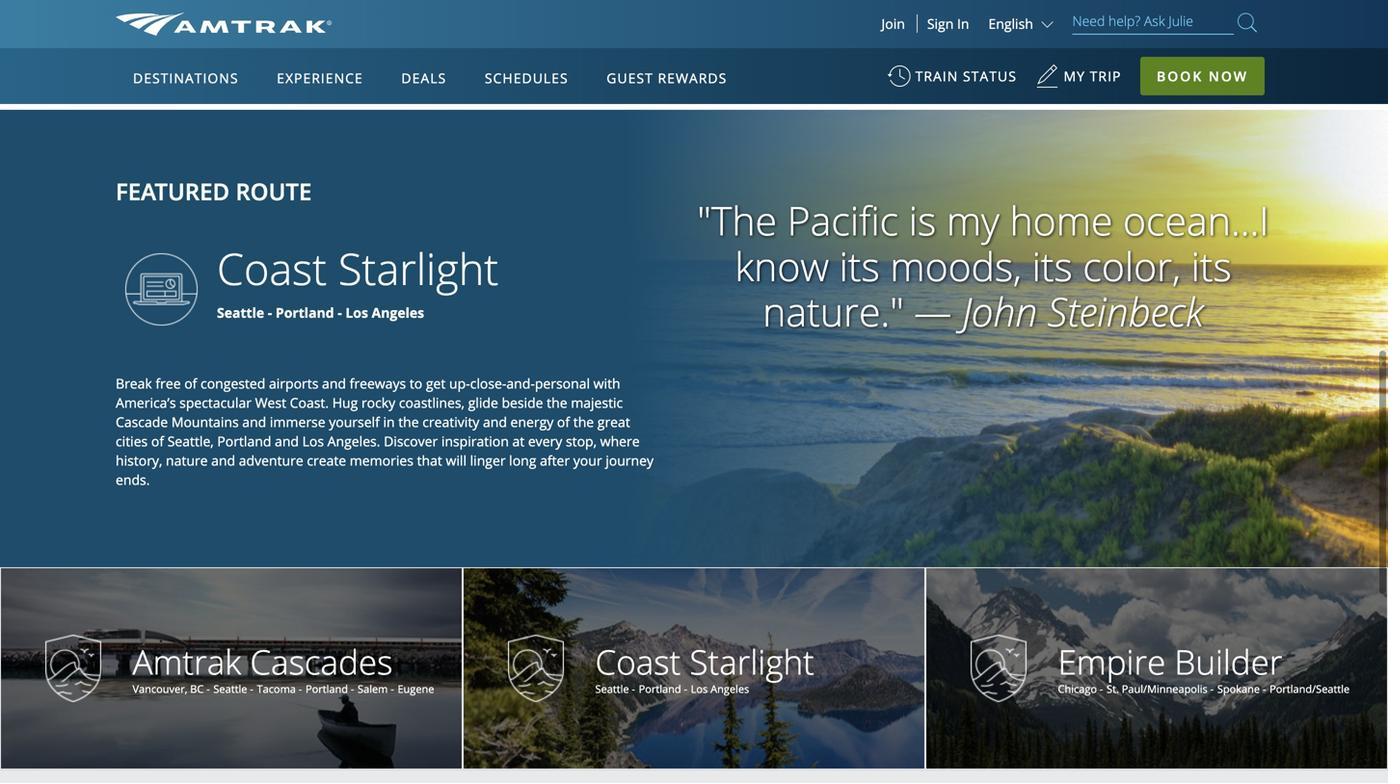 Task type: locate. For each thing, give the bounding box(es) containing it.
seattle up "congested"
[[217, 304, 264, 322]]

0 vertical spatial starlight
[[338, 239, 499, 298]]

1 horizontal spatial coast
[[595, 639, 681, 685]]

deals
[[402, 69, 447, 87]]

angeles
[[372, 304, 424, 322], [711, 682, 749, 697]]

that
[[417, 452, 442, 470]]

every
[[528, 432, 562, 451]]

of up stop,
[[557, 413, 570, 431]]

1 vertical spatial of
[[557, 413, 570, 431]]

experience
[[277, 69, 363, 87]]

application
[[187, 161, 650, 431]]

2 vertical spatial of
[[151, 432, 164, 451]]

hug
[[332, 394, 358, 412]]

its
[[840, 239, 880, 293], [1032, 239, 1073, 293], [1191, 239, 1232, 293]]

- up airports in the left of the page
[[268, 304, 272, 322]]

1 vertical spatial coast
[[595, 639, 681, 685]]

coast inside coast starlight seattle - portland - los angeles
[[217, 239, 327, 298]]

0 horizontal spatial coast
[[217, 239, 327, 298]]

—
[[914, 284, 952, 338]]

my
[[947, 193, 1000, 247]]

1 vertical spatial los
[[302, 432, 324, 451]]

free
[[156, 374, 181, 393]]

st.
[[1107, 682, 1119, 697]]

its right color,
[[1191, 239, 1232, 293]]

1 horizontal spatial -
[[338, 304, 342, 322]]

portland inside "amtrak cascades vancouver, bc seattle tacoma portland salem eugene"
[[306, 682, 348, 697]]

1 vertical spatial starlight
[[690, 639, 815, 685]]

energy
[[511, 413, 554, 431]]

and up hug
[[322, 374, 346, 393]]

to
[[410, 374, 423, 393]]

empire builder chicago st. paul/minneapolis spokane portland/seattle
[[1058, 639, 1350, 697]]

the
[[547, 394, 568, 412], [398, 413, 419, 431], [574, 413, 594, 431]]

deals button
[[394, 51, 454, 105]]

seattle inside coast starlight seattle - portland - los angeles
[[217, 304, 264, 322]]

mountains
[[171, 413, 239, 431]]

after
[[540, 452, 570, 470]]

my
[[1064, 67, 1086, 85]]

portland/seattle
[[1270, 682, 1350, 697]]

spokane
[[1218, 682, 1260, 697]]

- up hug
[[338, 304, 342, 322]]

and down west
[[242, 413, 266, 431]]

starlight for coast starlight seattle portland los angeles
[[690, 639, 815, 685]]

seattle
[[217, 304, 264, 322], [213, 682, 247, 697], [595, 682, 629, 697]]

seattle inside coast starlight seattle portland los angeles
[[595, 682, 629, 697]]

1 vertical spatial angeles
[[711, 682, 749, 697]]

0 vertical spatial cascades
[[584, 64, 644, 82]]

up-
[[449, 374, 470, 393]]

2 horizontal spatial los
[[691, 682, 708, 697]]

the up stop,
[[574, 413, 594, 431]]

1 - from the left
[[268, 304, 272, 322]]

steinbeck
[[1048, 284, 1204, 338]]

2 horizontal spatial its
[[1191, 239, 1232, 293]]

starlight
[[338, 239, 499, 298], [690, 639, 815, 685]]

my trip
[[1064, 67, 1122, 85]]

schedules link
[[477, 48, 576, 104]]

history,
[[116, 452, 162, 470]]

0 horizontal spatial angeles
[[372, 304, 424, 322]]

empire builder image
[[971, 635, 1027, 703]]

"the pacific is my home ocean…i know its moods, its color, its nature."
[[698, 193, 1270, 338]]

its left color,
[[1032, 239, 1073, 293]]

portland
[[276, 304, 334, 322], [217, 432, 271, 451], [306, 682, 348, 697], [639, 682, 681, 697]]

0 horizontal spatial starlight
[[338, 239, 499, 298]]

personal
[[535, 374, 590, 393]]

close-
[[470, 374, 507, 393]]

1 vertical spatial cascades
[[250, 639, 393, 685]]

of right free
[[184, 374, 197, 393]]

coast for coast starlight seattle portland los angeles
[[595, 639, 681, 685]]

0 horizontal spatial -
[[268, 304, 272, 322]]

0 horizontal spatial its
[[840, 239, 880, 293]]

1 horizontal spatial its
[[1032, 239, 1073, 293]]

0 horizontal spatial los
[[302, 432, 324, 451]]

its left "is"
[[840, 239, 880, 293]]

starlight inside coast starlight seattle - portland - los angeles
[[338, 239, 499, 298]]

big
[[760, 64, 780, 82]]

banner containing join
[[0, 0, 1389, 445]]

featured route
[[116, 176, 312, 207]]

of down cascade
[[151, 432, 164, 451]]

builder
[[1175, 639, 1283, 685]]

0 horizontal spatial of
[[151, 432, 164, 451]]

1 horizontal spatial los
[[346, 304, 368, 322]]

2 vertical spatial los
[[691, 682, 708, 697]]

of
[[184, 374, 197, 393], [557, 413, 570, 431], [151, 432, 164, 451]]

0 vertical spatial coast
[[217, 239, 327, 298]]

los inside "break free of congested airports and freeways to get up-close-and-personal with america's spectacular west coast. hug rocky coastlines, glide beside the majestic cascade mountains and immerse yourself in the creativity and energy of the great cities of seattle, portland and los angeles. discover inspiration at every stop, where history, nature and adventure create memories that will linger long after your journey ends."
[[302, 432, 324, 451]]

portland inside coast starlight seattle portland los angeles
[[639, 682, 681, 697]]

1 horizontal spatial angeles
[[711, 682, 749, 697]]

los inside coast starlight seattle - portland - los angeles
[[346, 304, 368, 322]]

linger
[[470, 452, 506, 470]]

cascades
[[584, 64, 644, 82], [250, 639, 393, 685]]

sign in button
[[927, 14, 970, 33]]

starlight inside coast starlight seattle portland los angeles
[[690, 639, 815, 685]]

my trip button
[[1036, 58, 1122, 105]]

seattle for coast starlight seattle - portland - los angeles
[[217, 304, 264, 322]]

1 horizontal spatial cascades
[[584, 64, 644, 82]]

nature."
[[763, 284, 904, 338]]

schedules
[[485, 69, 569, 87]]

banner
[[0, 0, 1389, 445]]

join
[[882, 14, 905, 33]]

train
[[916, 67, 959, 85]]

0 vertical spatial angeles
[[372, 304, 424, 322]]

0 vertical spatial los
[[346, 304, 368, 322]]

seattle right coast starlight image
[[595, 682, 629, 697]]

trip
[[1090, 67, 1122, 85]]

will
[[446, 452, 467, 470]]

destinations button
[[125, 51, 246, 105]]

coast inside coast starlight seattle portland los angeles
[[595, 639, 681, 685]]

and down the glide
[[483, 413, 507, 431]]

chicago
[[1058, 682, 1097, 697]]

1 horizontal spatial starlight
[[690, 639, 815, 685]]

0 horizontal spatial cascades
[[250, 639, 393, 685]]

2 horizontal spatial of
[[557, 413, 570, 431]]

home
[[1010, 193, 1113, 247]]

seattle right bc
[[213, 682, 247, 697]]

angeles inside coast starlight seattle portland los angeles
[[711, 682, 749, 697]]

the down personal
[[547, 394, 568, 412]]

ends.
[[116, 471, 150, 489]]

starlight for coast starlight seattle - portland - los angeles
[[338, 239, 499, 298]]

regions map image
[[187, 161, 650, 431]]

2 - from the left
[[338, 304, 342, 322]]

None text field
[[126, 639, 443, 697], [589, 639, 905, 697], [1052, 639, 1368, 697], [126, 639, 443, 697], [589, 639, 905, 697], [1052, 639, 1368, 697]]

john
[[963, 284, 1038, 338]]

1 horizontal spatial of
[[184, 374, 197, 393]]

the up 'discover'
[[398, 413, 419, 431]]

featured
[[116, 176, 230, 207]]

and-
[[507, 374, 535, 393]]

beside
[[502, 394, 543, 412]]

coast
[[217, 239, 327, 298], [595, 639, 681, 685]]



Task type: vqa. For each thing, say whether or not it's contained in the screenshot.
Open 'icon'
no



Task type: describe. For each thing, give the bounding box(es) containing it.
status
[[963, 67, 1017, 85]]

cascades train image
[[45, 635, 101, 703]]

1 its from the left
[[840, 239, 880, 293]]

glide
[[468, 394, 498, 412]]

and down "immerse"
[[275, 432, 299, 451]]

congested
[[201, 374, 266, 393]]

where
[[600, 432, 640, 451]]

amtrak image
[[116, 13, 332, 36]]

coast.
[[290, 394, 329, 412]]

feasting
[[675, 64, 729, 82]]

"the
[[698, 193, 777, 247]]

train status
[[916, 67, 1017, 85]]

seattle for coast starlight seattle portland los angeles
[[595, 682, 629, 697]]

guest rewards
[[607, 69, 727, 87]]

cascades button
[[569, 57, 659, 90]]

book now
[[1157, 67, 1249, 85]]

coast starlight seattle portland los angeles
[[595, 639, 815, 697]]

coast starlight route image
[[0, 110, 1389, 568]]

cascades inside button
[[584, 64, 644, 82]]

guest
[[607, 69, 654, 87]]

nature
[[166, 452, 208, 470]]

0 vertical spatial of
[[184, 374, 197, 393]]

seattle,
[[167, 432, 214, 451]]

2 horizontal spatial the
[[574, 413, 594, 431]]

adventure
[[239, 452, 303, 470]]

immerse
[[270, 413, 326, 431]]

0 horizontal spatial the
[[398, 413, 419, 431]]

stop,
[[566, 432, 597, 451]]

big sky button
[[744, 57, 820, 90]]

amtrak cascades vancouver, bc seattle tacoma portland salem eugene
[[133, 639, 434, 697]]

sign in
[[927, 14, 970, 33]]

pacific
[[787, 193, 899, 247]]

spectacular
[[179, 394, 252, 412]]

now
[[1209, 67, 1249, 85]]

get
[[426, 374, 446, 393]]

inspiration
[[442, 432, 509, 451]]

seattle inside "amtrak cascades vancouver, bc seattle tacoma portland salem eugene"
[[213, 682, 247, 697]]

angeles.
[[328, 432, 380, 451]]

Please enter your search item search field
[[1073, 10, 1234, 35]]

portland inside coast starlight seattle - portland - los angeles
[[276, 304, 334, 322]]

empire
[[1058, 639, 1166, 685]]

and right nature
[[211, 452, 235, 470]]

book now button
[[1141, 57, 1265, 95]]

creativity
[[423, 413, 480, 431]]

break
[[116, 374, 152, 393]]

discover
[[384, 432, 438, 451]]

vancouver,
[[133, 682, 187, 697]]

experience button
[[269, 51, 371, 105]]

coast starlight image
[[508, 635, 564, 703]]

portland inside "break free of congested airports and freeways to get up-close-and-personal with america's spectacular west coast. hug rocky coastlines, glide beside the majestic cascade mountains and immerse yourself in the creativity and energy of the great cities of seattle, portland and los angeles. discover inspiration at every stop, where history, nature and adventure create memories that will linger long after your journey ends."
[[217, 432, 271, 451]]

know
[[735, 239, 829, 293]]

your
[[574, 452, 602, 470]]

2 its from the left
[[1032, 239, 1073, 293]]

cascades inside "amtrak cascades vancouver, bc seattle tacoma portland salem eugene"
[[250, 639, 393, 685]]

book
[[1157, 67, 1204, 85]]

rewards
[[658, 69, 727, 87]]

freeways
[[350, 374, 406, 393]]

paul/minneapolis
[[1122, 682, 1208, 697]]

destinations
[[133, 69, 239, 87]]

ocean…i
[[1123, 193, 1270, 247]]

english button
[[989, 14, 1058, 33]]

coast for coast starlight seattle - portland - los angeles
[[217, 239, 327, 298]]

west
[[255, 394, 286, 412]]

create
[[307, 452, 346, 470]]

color,
[[1083, 239, 1181, 293]]

join button
[[870, 14, 918, 33]]

guest rewards button
[[599, 51, 735, 105]]

coastlines,
[[399, 394, 465, 412]]

sign
[[927, 14, 954, 33]]

in
[[383, 413, 395, 431]]

cities
[[116, 432, 148, 451]]

is
[[909, 193, 936, 247]]

great
[[598, 413, 630, 431]]

with
[[594, 374, 621, 393]]

journey
[[606, 452, 654, 470]]

rocky
[[362, 394, 396, 412]]

america's
[[116, 394, 176, 412]]

amtrak
[[133, 639, 241, 685]]

in
[[957, 14, 970, 33]]

moods,
[[890, 239, 1022, 293]]

sky
[[783, 64, 806, 82]]

1 horizontal spatial the
[[547, 394, 568, 412]]

coast starlight seattle - portland - los angeles
[[217, 239, 499, 322]]

bc
[[190, 682, 204, 697]]

tacoma
[[257, 682, 296, 697]]

—                                      john steinbeck
[[914, 284, 1204, 338]]

3 its from the left
[[1191, 239, 1232, 293]]

cascade
[[116, 413, 168, 431]]

route
[[236, 176, 312, 207]]

search icon image
[[1238, 9, 1257, 36]]

angeles inside coast starlight seattle - portland - los angeles
[[372, 304, 424, 322]]

at
[[512, 432, 525, 451]]

los inside coast starlight seattle portland los angeles
[[691, 682, 708, 697]]

majestic
[[571, 394, 623, 412]]

break free of congested airports and freeways to get up-close-and-personal with america's spectacular west coast. hug rocky coastlines, glide beside the majestic cascade mountains and immerse yourself in the creativity and energy of the great cities of seattle, portland and los angeles. discover inspiration at every stop, where history, nature and adventure create memories that will linger long after your journey ends.
[[116, 374, 654, 489]]



